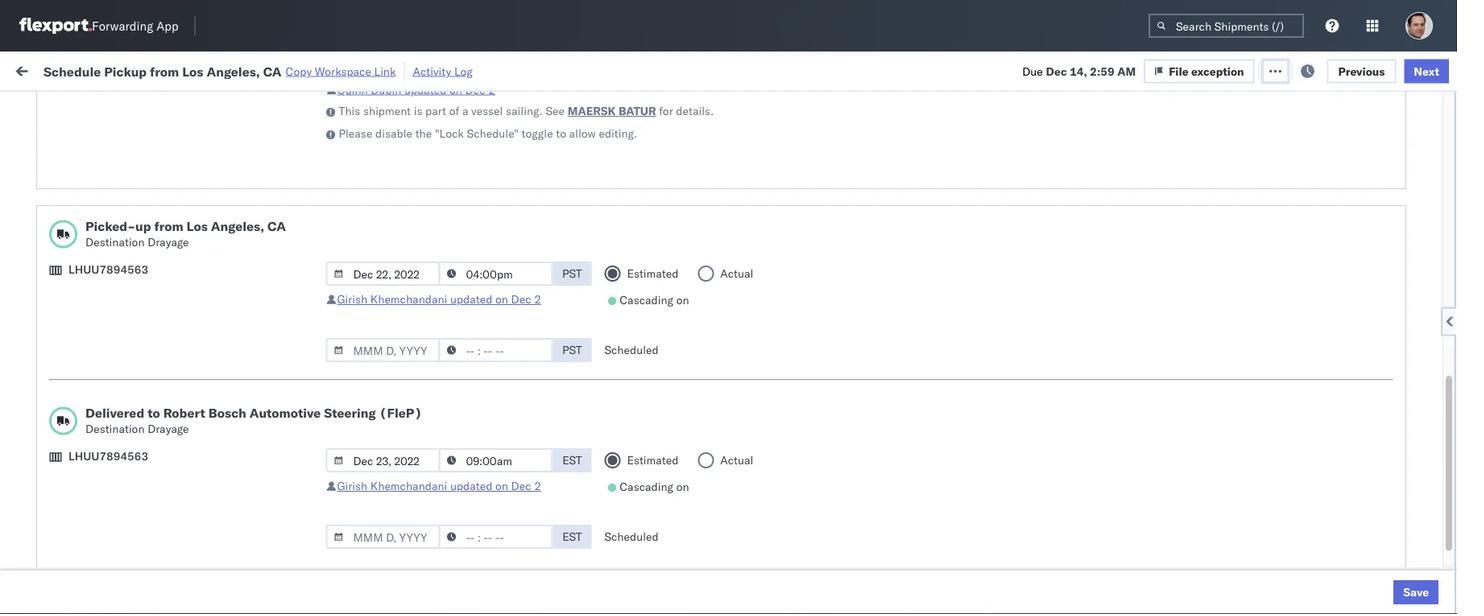 Task type: locate. For each thing, give the bounding box(es) containing it.
14, right due
[[1070, 64, 1087, 78]]

2 resize handle column header from the left
[[409, 125, 429, 615]]

appointment for 2nd schedule delivery appointment button
[[132, 302, 198, 317]]

0 vertical spatial jan
[[335, 516, 353, 530]]

jan down 13,
[[341, 551, 359, 565]]

3 schedule pickup from los angeles, ca button from the top
[[37, 329, 229, 363]]

drayage down robert
[[148, 422, 189, 436]]

delivered
[[85, 405, 144, 421]]

2 khemchandani from the top
[[370, 479, 447, 493]]

1 vertical spatial to
[[148, 405, 160, 421]]

to left robert
[[148, 405, 160, 421]]

pm right "7:00"
[[287, 445, 304, 459]]

23, for 2023
[[362, 551, 379, 565]]

-- : -- -- text field for delivered to robert bosch automotive steering (flep)
[[438, 449, 553, 473]]

9:00
[[259, 480, 284, 495]]

1 vertical spatial -- : -- -- text field
[[438, 338, 553, 362]]

fcl for confirm pickup from los angeles, ca button
[[529, 445, 549, 459]]

0 vertical spatial estimated
[[627, 267, 678, 281]]

1 schedule delivery appointment link from the top
[[37, 195, 198, 211]]

schedule pickup from los angeles, ca for first schedule pickup from los angeles, ca link
[[37, 224, 217, 254]]

customs for first upload customs clearance documents "button" from the top of the page
[[77, 153, 122, 167]]

ceau7522281, for 2:59 am edt, nov 5, 2022
[[992, 197, 1075, 211]]

jan left 13,
[[335, 516, 353, 530]]

delivery
[[88, 196, 129, 210], [88, 302, 129, 317], [88, 409, 129, 423], [81, 480, 123, 494], [88, 551, 129, 565]]

0 vertical spatial ceau7522281,
[[992, 197, 1075, 211]]

resize handle column header
[[230, 125, 250, 615], [409, 125, 429, 615], [466, 125, 485, 615], [570, 125, 590, 615], [675, 125, 694, 615], [836, 125, 855, 615], [965, 125, 984, 615], [1070, 125, 1089, 615], [1271, 125, 1290, 615], [1376, 125, 1395, 615], [1416, 125, 1435, 615]]

0 vertical spatial cascading on
[[620, 293, 689, 307]]

upload customs clearance documents up delivered
[[37, 365, 176, 395]]

action
[[1402, 62, 1437, 77]]

pickup
[[104, 63, 147, 79], [88, 224, 122, 238], [88, 259, 122, 273], [88, 330, 122, 344], [81, 436, 116, 450], [88, 507, 122, 521]]

1 vertical spatial documents
[[37, 381, 95, 395]]

4 appointment from the top
[[132, 551, 198, 565]]

confirm up confirm delivery
[[37, 436, 78, 450]]

1 vertical spatial hlxu8034992
[[1163, 374, 1242, 388]]

0 vertical spatial scheduled
[[604, 343, 659, 357]]

dec
[[1046, 64, 1067, 78], [465, 83, 485, 97], [511, 292, 531, 306], [335, 410, 356, 424], [334, 445, 355, 459], [511, 479, 531, 493], [335, 480, 356, 495]]

batch action
[[1367, 62, 1437, 77]]

1 vertical spatial flex-
[[889, 374, 924, 388]]

los for third schedule pickup from los angeles, ca link from the top of the page
[[152, 330, 170, 344]]

upload for first upload customs clearance documents "button" from the bottom
[[37, 365, 74, 379]]

1 vertical spatial 14,
[[359, 410, 376, 424]]

2 upload customs clearance documents link from the top
[[37, 364, 229, 397]]

risk
[[333, 62, 351, 77]]

2 flex- from the top
[[889, 374, 924, 388]]

1 scheduled from the top
[[604, 343, 659, 357]]

1 -- : -- -- text field from the top
[[438, 262, 553, 286]]

8 fcl from the top
[[529, 516, 549, 530]]

0 vertical spatial 1846748
[[924, 197, 973, 211]]

1 vertical spatial girish khemchandani updated on dec 2 button
[[337, 479, 541, 493]]

1 vertical spatial actual
[[720, 453, 753, 468]]

5 2:59 am edt, nov 5, 2022 from the top
[[259, 339, 401, 353]]

khemchandani for delivered to robert bosch automotive steering (flep)
[[370, 479, 447, 493]]

drayage down up
[[148, 235, 189, 249]]

est, down 2:00 am est, nov 9, 2022
[[308, 410, 332, 424]]

0 vertical spatial est
[[562, 453, 582, 468]]

from for fourth schedule pickup from los angeles, ca link
[[125, 507, 149, 521]]

lhuu7894563 for delivered to robert bosch automotive steering (flep)
[[68, 449, 148, 464]]

2 5, from the top
[[359, 232, 370, 246]]

pickup down delivered
[[81, 436, 116, 450]]

upload customs clearance documents button up delivered
[[37, 364, 229, 398]]

1 vertical spatial jan
[[341, 551, 359, 565]]

0 vertical spatial mmm d, yyyy text field
[[326, 262, 440, 286]]

2 customs from the top
[[77, 365, 122, 379]]

age
[[1443, 551, 1457, 565]]

1 drayage from the top
[[148, 235, 189, 249]]

est, down "2:59 am est, dec 14, 2022"
[[307, 445, 331, 459]]

est, down 2:59 am est, jan 13, 2023
[[314, 551, 338, 565]]

9 resize handle column header from the left
[[1271, 125, 1290, 615]]

quinn dubin updated on dec 2
[[337, 83, 495, 97]]

0 vertical spatial actual
[[720, 267, 753, 281]]

estimated for delivered to robert bosch automotive steering (flep)
[[627, 453, 678, 468]]

upload for first upload customs clearance documents "button" from the top of the page
[[37, 153, 74, 167]]

1 vertical spatial pm
[[294, 551, 311, 565]]

1 vertical spatial scheduled
[[604, 530, 659, 544]]

14, left (flep)
[[359, 410, 376, 424]]

angeles, for first schedule pickup from los angeles, ca link
[[173, 224, 217, 238]]

1 vertical spatial lhuu7894563
[[68, 449, 148, 464]]

0 vertical spatial flex-1846748
[[889, 197, 973, 211]]

2 -- : -- -- text field from the top
[[438, 338, 553, 362]]

2 girish khemchandani updated on dec 2 from the top
[[337, 479, 541, 493]]

1846748 for 2:59 am edt, nov 5, 2022
[[924, 197, 973, 211]]

0 vertical spatial upload customs clearance documents link
[[37, 152, 229, 184]]

schedule pickup from los angeles, ca for third schedule pickup from los angeles, ca link from the top of the page
[[37, 330, 217, 360]]

0 vertical spatial girish khemchandani updated on dec 2 button
[[337, 292, 541, 306]]

hlxu6269489, for 2:00 am est, nov 9, 2022
[[1078, 374, 1160, 388]]

0 vertical spatial flex-
[[889, 197, 924, 211]]

los inside confirm pickup from los angeles, ca
[[145, 436, 163, 450]]

a
[[462, 104, 468, 118]]

hlxu6269489, for 2:59 am edt, nov 5, 2022
[[1078, 197, 1160, 211]]

to
[[556, 126, 566, 141], [148, 405, 160, 421]]

los for confirm pickup from los angeles, ca "link"
[[145, 436, 163, 450]]

1 girish khemchandani updated on dec 2 from the top
[[337, 292, 541, 306]]

Search Work text field
[[916, 58, 1092, 82]]

0 vertical spatial khemchandani
[[370, 292, 447, 306]]

0 vertical spatial to
[[556, 126, 566, 141]]

documents
[[37, 169, 95, 183], [37, 381, 95, 395]]

hlxu6269489,
[[1078, 197, 1160, 211], [1078, 374, 1160, 388]]

2 schedule pickup from los angeles, ca link from the top
[[37, 258, 229, 290]]

delivery inside confirm delivery link
[[81, 480, 123, 494]]

2 vertical spatial updated
[[450, 479, 492, 493]]

snoozed
[[333, 100, 371, 112]]

2 cascading from the top
[[620, 480, 673, 494]]

1 vertical spatial customs
[[77, 365, 122, 379]]

2 pst from the top
[[562, 343, 582, 357]]

1 vertical spatial flex-1846748
[[889, 374, 973, 388]]

girish khemchandani updated on dec 2 button
[[337, 292, 541, 306], [337, 479, 541, 493]]

7 fcl from the top
[[529, 480, 549, 495]]

test123456 for 2:00 am est, nov 9, 2022
[[1097, 374, 1165, 388]]

appointment
[[132, 196, 198, 210], [132, 302, 198, 317], [132, 409, 198, 423], [132, 551, 198, 565]]

2 for delivered to robert bosch automotive steering (flep)
[[534, 479, 541, 493]]

0 vertical spatial girish khemchandani updated on dec 2
[[337, 292, 541, 306]]

schedule delivery appointment link for third schedule delivery appointment button
[[37, 408, 198, 424]]

upload customs clearance documents link down 'workitem' button
[[37, 152, 229, 184]]

filtered
[[16, 99, 55, 113]]

4 edt, from the top
[[308, 303, 333, 317]]

schedule
[[43, 63, 101, 79], [37, 196, 85, 210], [37, 224, 85, 238], [37, 259, 85, 273], [37, 302, 85, 317], [37, 330, 85, 344], [37, 409, 85, 423], [37, 507, 85, 521], [37, 551, 85, 565]]

forwarding app
[[92, 18, 179, 33]]

0 vertical spatial pm
[[287, 445, 304, 459]]

0 vertical spatial -- : -- -- text field
[[438, 262, 553, 286]]

up
[[135, 218, 151, 234]]

0 vertical spatial test123456
[[1097, 197, 1165, 211]]

2023 right 13,
[[376, 516, 404, 530]]

pst for mmm d, yyyy text box associated with pst
[[562, 267, 582, 281]]

upload customs clearance documents link up delivered
[[37, 364, 229, 397]]

2 upload customs clearance documents from the top
[[37, 365, 176, 395]]

ca for fourth schedule pickup from los angeles, ca link
[[37, 523, 52, 537]]

1 vertical spatial 2023
[[382, 551, 410, 565]]

1 ceau7522281, from the top
[[992, 197, 1075, 211]]

workitem button
[[10, 128, 234, 144]]

from inside confirm pickup from los angeles, ca
[[119, 436, 142, 450]]

0 vertical spatial confirm
[[37, 436, 78, 450]]

log
[[454, 64, 473, 78]]

girish
[[337, 292, 367, 306], [337, 479, 367, 493]]

est, down 9:00 am est, dec 24, 2022
[[308, 516, 332, 530]]

pickup down confirm delivery button
[[88, 507, 122, 521]]

confirm down confirm pickup from los angeles, ca
[[37, 480, 78, 494]]

0 vertical spatial ceau7522281, hlxu6269489, hlxu8034992
[[992, 197, 1242, 211]]

0 vertical spatial lhuu7894563
[[68, 263, 148, 277]]

1 actual from the top
[[720, 267, 753, 281]]

actual
[[720, 267, 753, 281], [720, 453, 753, 468]]

mmm d, yyyy text field up 9,
[[326, 338, 440, 362]]

origin
[[1410, 551, 1440, 565]]

girish for steering
[[337, 479, 367, 493]]

no
[[378, 100, 391, 112]]

los for first schedule pickup from los angeles, ca link
[[152, 224, 170, 238]]

2 vertical spatial -- : -- -- text field
[[438, 449, 553, 473]]

8 resize handle column header from the left
[[1070, 125, 1089, 615]]

0 vertical spatial hlxu8034992
[[1163, 197, 1242, 211]]

pickup up delivered
[[88, 330, 122, 344]]

ca
[[263, 63, 282, 79], [267, 218, 286, 234], [37, 240, 52, 254], [37, 275, 52, 289], [37, 346, 52, 360], [37, 452, 52, 466], [37, 523, 52, 537]]

upload customs clearance documents down 'workitem' button
[[37, 153, 176, 183]]

angeles, inside confirm pickup from los angeles, ca
[[166, 436, 211, 450]]

pickup inside confirm pickup from los angeles, ca
[[81, 436, 116, 450]]

destination inside picked-up from los angeles, ca destination drayage
[[85, 235, 145, 249]]

pickup left up
[[88, 224, 122, 238]]

ca inside picked-up from los angeles, ca destination drayage
[[267, 218, 286, 234]]

est, up 2:59 am est, jan 13, 2023
[[308, 480, 332, 495]]

1 schedule pickup from los angeles, ca from the top
[[37, 224, 217, 254]]

schedule for third schedule delivery appointment button
[[37, 409, 85, 423]]

0 vertical spatial hlxu6269489,
[[1078, 197, 1160, 211]]

my work
[[16, 58, 88, 81]]

2 hlxu6269489, from the top
[[1078, 374, 1160, 388]]

1 vertical spatial estimated
[[627, 453, 678, 468]]

11:30
[[259, 551, 291, 565]]

documents down workitem
[[37, 169, 95, 183]]

3 edt, from the top
[[308, 268, 333, 282]]

upload customs clearance documents button down 'workitem' button
[[37, 152, 229, 186]]

hlxu8034992 for 2:59 am edt, nov 5, 2022
[[1163, 197, 1242, 211]]

scheduled for delivered to robert bosch automotive steering (flep)
[[604, 530, 659, 544]]

cascading for picked-up from los angeles, ca
[[620, 293, 673, 307]]

customs
[[77, 153, 122, 167], [77, 365, 122, 379]]

delivered to robert bosch automotive steering (flep) destination drayage
[[85, 405, 422, 436]]

2 girish khemchandani updated on dec 2 button from the top
[[337, 479, 541, 493]]

0 vertical spatial 2023
[[376, 516, 404, 530]]

ca for third schedule pickup from los angeles, ca link from the top of the page
[[37, 346, 52, 360]]

est, for 2:59 am est, dec 14, 2022
[[308, 410, 332, 424]]

1 vertical spatial ceau7522281, hlxu6269489, hlxu8034992
[[992, 374, 1242, 388]]

1 clearance from the top
[[125, 153, 176, 167]]

appointment for first schedule delivery appointment button from the bottom
[[132, 551, 198, 565]]

778 at risk
[[296, 62, 351, 77]]

customs down 'workitem' button
[[77, 153, 122, 167]]

2023 down 2:59 am est, jan 13, 2023
[[382, 551, 410, 565]]

ca inside confirm pickup from los angeles, ca
[[37, 452, 52, 466]]

flex-1846748 for 2:00 am est, nov 9, 2022
[[889, 374, 973, 388]]

schedule for fourth schedule delivery appointment button from the bottom of the page
[[37, 196, 85, 210]]

est, for 9:00 am est, dec 24, 2022
[[308, 480, 332, 495]]

2 schedule delivery appointment from the top
[[37, 302, 198, 317]]

est, up "2:59 am est, dec 14, 2022"
[[308, 374, 332, 388]]

1 vertical spatial khemchandani
[[370, 479, 447, 493]]

jan
[[335, 516, 353, 530], [341, 551, 359, 565]]

scheduled for picked-up from los angeles, ca
[[604, 343, 659, 357]]

mmm d, yyyy text field up "24,"
[[326, 449, 440, 473]]

drayage inside delivered to robert bosch automotive steering (flep) destination drayage
[[148, 422, 189, 436]]

3 schedule delivery appointment from the top
[[37, 409, 198, 423]]

0 vertical spatial upload customs clearance documents
[[37, 153, 176, 183]]

lhuu7894563 down picked-
[[68, 263, 148, 277]]

2 clearance from the top
[[125, 365, 176, 379]]

0 vertical spatial cascading
[[620, 293, 673, 307]]

1 vertical spatial confirm
[[37, 480, 78, 494]]

0 horizontal spatial 14,
[[359, 410, 376, 424]]

1 vertical spatial mmm d, yyyy text field
[[326, 449, 440, 473]]

next button
[[1404, 59, 1449, 83]]

lhuu7894563 for picked-up from los angeles, ca
[[68, 263, 148, 277]]

save
[[1403, 586, 1429, 600]]

1 vertical spatial 1846748
[[924, 374, 973, 388]]

documents up delivered
[[37, 381, 95, 395]]

-- : -- -- text field
[[438, 525, 553, 549]]

1 cascading from the top
[[620, 293, 673, 307]]

1 upload customs clearance documents from the top
[[37, 153, 176, 183]]

1 destination from the top
[[85, 235, 145, 249]]

confirm for confirm pickup from los angeles, ca
[[37, 436, 78, 450]]

1 khemchandani from the top
[[370, 292, 447, 306]]

2 schedule delivery appointment link from the top
[[37, 302, 198, 318]]

2 vertical spatial 2
[[534, 479, 541, 493]]

1 flex- from the top
[[889, 197, 924, 211]]

1 vertical spatial destination
[[85, 422, 145, 436]]

1 vertical spatial upload
[[37, 365, 74, 379]]

schedule delivery appointment button
[[37, 195, 198, 213], [37, 302, 198, 319], [37, 408, 198, 426], [37, 550, 198, 567]]

1 vertical spatial cascading
[[620, 480, 673, 494]]

MMM D, YYYY text field
[[326, 338, 440, 362], [326, 449, 440, 473]]

schedule"
[[467, 126, 519, 141]]

schedule pickup from los angeles, ca button
[[37, 223, 229, 257], [37, 258, 229, 292], [37, 329, 229, 363], [37, 506, 229, 540]]

MMM D, YYYY text field
[[326, 262, 440, 286], [326, 525, 440, 549]]

from inside picked-up from los angeles, ca destination drayage
[[154, 218, 183, 234]]

1 girish khemchandani updated on dec 2 button from the top
[[337, 292, 541, 306]]

flexport. image
[[19, 18, 92, 34]]

1 vertical spatial ceau7522281,
[[992, 374, 1075, 388]]

pm for 11:30
[[294, 551, 311, 565]]

0 vertical spatial upload customs clearance documents button
[[37, 152, 229, 186]]

confirm pickup from los angeles, ca link
[[37, 435, 229, 468]]

1 horizontal spatial 14,
[[1070, 64, 1087, 78]]

23, down 13,
[[362, 551, 379, 565]]

cascading for delivered to robert bosch automotive steering (flep)
[[620, 480, 673, 494]]

1 vertical spatial 23,
[[362, 551, 379, 565]]

4 schedule delivery appointment from the top
[[37, 551, 198, 565]]

schedule delivery appointment
[[37, 196, 198, 210], [37, 302, 198, 317], [37, 409, 198, 423], [37, 551, 198, 565]]

bosch ocean test
[[598, 197, 690, 211], [702, 197, 794, 211], [598, 268, 690, 282], [702, 268, 794, 282], [598, 303, 690, 317], [598, 339, 690, 353], [598, 374, 690, 388], [702, 374, 794, 388], [598, 445, 690, 459], [702, 445, 794, 459], [598, 480, 690, 495]]

4 fcl from the top
[[529, 339, 549, 353]]

actual for delivered to robert bosch automotive steering (flep)
[[720, 453, 753, 468]]

los
[[182, 63, 203, 79], [187, 218, 208, 234], [152, 224, 170, 238], [152, 259, 170, 273], [152, 330, 170, 344], [145, 436, 163, 450], [152, 507, 170, 521]]

pickup for 3rd schedule pickup from los angeles, ca button from the bottom of the page
[[88, 259, 122, 273]]

2:59 am est, jan 13, 2023
[[259, 516, 404, 530]]

customs up delivered
[[77, 365, 122, 379]]

3 -- : -- -- text field from the top
[[438, 449, 553, 473]]

0 vertical spatial upload
[[37, 153, 74, 167]]

0 vertical spatial girish
[[337, 292, 367, 306]]

2 2:59 am edt, nov 5, 2022 from the top
[[259, 232, 401, 246]]

2 actual from the top
[[720, 453, 753, 468]]

destination down delivered
[[85, 422, 145, 436]]

vessel
[[471, 104, 503, 118]]

"lock
[[435, 126, 464, 141]]

of
[[449, 104, 459, 118]]

destination down picked-
[[85, 235, 145, 249]]

2 documents from the top
[[37, 381, 95, 395]]

2 1846748 from the top
[[924, 374, 973, 388]]

1 hlxu6269489, from the top
[[1078, 197, 1160, 211]]

ca for confirm pickup from los angeles, ca "link"
[[37, 452, 52, 466]]

pickup down picked-
[[88, 259, 122, 273]]

-- : -- -- text field
[[438, 262, 553, 286], [438, 338, 553, 362], [438, 449, 553, 473]]

2 cascading on from the top
[[620, 480, 689, 494]]

flex-1846748 button
[[863, 193, 976, 215], [863, 193, 976, 215], [863, 370, 976, 393], [863, 370, 976, 393]]

fcl for 2nd schedule pickup from los angeles, ca button from the bottom
[[529, 339, 549, 353]]

flex- for 2:00 am est, nov 9, 2022
[[889, 374, 924, 388]]

girish khemchandani updated on dec 2 for delivered to robert bosch automotive steering (flep)
[[337, 479, 541, 493]]

schedule for first schedule pickup from los angeles, ca button from the top of the page
[[37, 224, 85, 238]]

gaurav
[[1298, 197, 1335, 211]]

2 edt, from the top
[[308, 232, 333, 246]]

jaehyung
[[1298, 551, 1346, 565]]

schedule for first schedule delivery appointment button from the bottom
[[37, 551, 85, 565]]

1 vertical spatial test123456
[[1097, 374, 1165, 388]]

on
[[394, 62, 407, 77], [449, 83, 462, 97], [495, 292, 508, 306], [676, 293, 689, 307], [495, 479, 508, 493], [676, 480, 689, 494]]

0 vertical spatial clearance
[[125, 153, 176, 167]]

file exception
[[1183, 62, 1258, 77], [1169, 64, 1244, 78]]

0 vertical spatial destination
[[85, 235, 145, 249]]

3 5, from the top
[[359, 268, 370, 282]]

1 schedule delivery appointment from the top
[[37, 196, 198, 210]]

toggle
[[522, 126, 553, 141]]

1 vertical spatial upload customs clearance documents
[[37, 365, 176, 395]]

message
[[216, 62, 261, 77]]

1 vertical spatial pst
[[562, 343, 582, 357]]

24,
[[359, 480, 376, 495]]

automotive
[[250, 405, 321, 421]]

1 pst from the top
[[562, 267, 582, 281]]

1846748
[[924, 197, 973, 211], [924, 374, 973, 388]]

1 hlxu8034992 from the top
[[1163, 197, 1242, 211]]

1 test123456 from the top
[[1097, 197, 1165, 211]]

is
[[414, 104, 422, 118]]

schedule delivery appointment link
[[37, 195, 198, 211], [37, 302, 198, 318], [37, 408, 198, 424], [37, 550, 198, 566]]

1 vertical spatial clearance
[[125, 365, 176, 379]]

est, for 7:00 pm est, dec 23, 2022
[[307, 445, 331, 459]]

0 vertical spatial mmm d, yyyy text field
[[326, 338, 440, 362]]

2 hlxu8034992 from the top
[[1163, 374, 1242, 388]]

0 vertical spatial customs
[[77, 153, 122, 167]]

link
[[374, 64, 396, 78]]

1 upload from the top
[[37, 153, 74, 167]]

clearance up robert
[[125, 365, 176, 379]]

2 schedule pickup from los angeles, ca button from the top
[[37, 258, 229, 292]]

clearance down 'workitem' button
[[125, 153, 176, 167]]

1 vertical spatial mmm d, yyyy text field
[[326, 525, 440, 549]]

1 vertical spatial hlxu6269489,
[[1078, 374, 1160, 388]]

0 vertical spatial documents
[[37, 169, 95, 183]]

0 horizontal spatial to
[[148, 405, 160, 421]]

confirm inside confirm pickup from los angeles, ca
[[37, 436, 78, 450]]

2 destination from the top
[[85, 422, 145, 436]]

2 scheduled from the top
[[604, 530, 659, 544]]

2 girish from the top
[[337, 479, 367, 493]]

los inside picked-up from los angeles, ca destination drayage
[[187, 218, 208, 234]]

lhuu7894563 up confirm delivery
[[68, 449, 148, 464]]

1 vertical spatial 2
[[534, 292, 541, 306]]

delivery for 11:30 pm est, jan 23, 2023
[[88, 551, 129, 565]]

pm right 11:30
[[294, 551, 311, 565]]

hlxu8034992
[[1163, 197, 1242, 211], [1163, 374, 1242, 388]]

1 upload customs clearance documents button from the top
[[37, 152, 229, 186]]

2:59
[[1090, 64, 1114, 78], [259, 197, 284, 211], [259, 232, 284, 246], [259, 268, 284, 282], [259, 303, 284, 317], [259, 339, 284, 353], [259, 410, 284, 424], [259, 516, 284, 530]]

upload
[[37, 153, 74, 167], [37, 365, 74, 379]]

1 vertical spatial drayage
[[148, 422, 189, 436]]

0 vertical spatial 23,
[[358, 445, 375, 459]]

2 drayage from the top
[[148, 422, 189, 436]]

girish for ca
[[337, 292, 367, 306]]

destination inside delivered to robert bosch automotive steering (flep) destination drayage
[[85, 422, 145, 436]]

est, for 2:00 am est, nov 9, 2022
[[308, 374, 332, 388]]

confirm delivery
[[37, 480, 123, 494]]

1 vertical spatial est
[[562, 530, 582, 544]]

to left allow
[[556, 126, 566, 141]]

2 appointment from the top
[[132, 302, 198, 317]]

2 upload from the top
[[37, 365, 74, 379]]

est
[[562, 453, 582, 468], [562, 530, 582, 544]]

0 vertical spatial pst
[[562, 267, 582, 281]]

2:59 am edt, nov 5, 2022
[[259, 197, 401, 211], [259, 232, 401, 246], [259, 268, 401, 282], [259, 303, 401, 317], [259, 339, 401, 353]]

activity log button
[[413, 61, 473, 81]]

23, for 2022
[[358, 445, 375, 459]]

7 resize handle column header from the left
[[965, 125, 984, 615]]

fcl
[[529, 197, 549, 211], [529, 268, 549, 282], [529, 303, 549, 317], [529, 339, 549, 353], [529, 374, 549, 388], [529, 445, 549, 459], [529, 480, 549, 495], [529, 516, 549, 530], [529, 551, 549, 565]]

los for fourth schedule pickup from los angeles, ca link
[[152, 507, 170, 521]]

schedule pickup from los angeles, ca for third schedule pickup from los angeles, ca link from the bottom of the page
[[37, 259, 217, 289]]

1 vertical spatial updated
[[450, 292, 492, 306]]

1 vertical spatial girish
[[337, 479, 367, 493]]

2 lhuu7894563 from the top
[[68, 449, 148, 464]]

1 vertical spatial cascading on
[[620, 480, 689, 494]]

pickup for 2nd schedule pickup from los angeles, ca button from the bottom
[[88, 330, 122, 344]]

0 vertical spatial drayage
[[148, 235, 189, 249]]

schedule for 3rd schedule pickup from los angeles, ca button from the bottom of the page
[[37, 259, 85, 273]]

pm
[[287, 445, 304, 459], [294, 551, 311, 565]]

1 vertical spatial upload customs clearance documents link
[[37, 364, 229, 397]]

pickup for first schedule pickup from los angeles, ca button from the top of the page
[[88, 224, 122, 238]]

1 lhuu7894563 from the top
[[68, 263, 148, 277]]

2 fcl from the top
[[529, 268, 549, 282]]

5 resize handle column header from the left
[[675, 125, 694, 615]]

1 1846748 from the top
[[924, 197, 973, 211]]

1 cascading on from the top
[[620, 293, 689, 307]]

1 vertical spatial upload customs clearance documents button
[[37, 364, 229, 398]]

fcl for 3rd schedule pickup from los angeles, ca button from the bottom of the page
[[529, 268, 549, 282]]

3 resize handle column header from the left
[[466, 125, 485, 615]]

4 schedule delivery appointment link from the top
[[37, 550, 198, 566]]

5 fcl from the top
[[529, 374, 549, 388]]

4 schedule pickup from los angeles, ca from the top
[[37, 507, 217, 537]]

23, up "24,"
[[358, 445, 375, 459]]

2 ceau7522281, from the top
[[992, 374, 1075, 388]]

11 resize handle column header from the left
[[1416, 125, 1435, 615]]

1846748 for 2:00 am est, nov 9, 2022
[[924, 374, 973, 388]]

1 vertical spatial girish khemchandani updated on dec 2
[[337, 479, 541, 493]]

pst
[[562, 267, 582, 281], [562, 343, 582, 357]]

est,
[[308, 374, 332, 388], [308, 410, 332, 424], [307, 445, 331, 459], [308, 480, 332, 495], [308, 516, 332, 530], [314, 551, 338, 565]]



Task type: vqa. For each thing, say whether or not it's contained in the screenshot.
the left Related
no



Task type: describe. For each thing, give the bounding box(es) containing it.
copy
[[286, 64, 312, 78]]

angeles, for third schedule pickup from los angeles, ca link from the bottom of the page
[[173, 259, 217, 273]]

batch
[[1367, 62, 1399, 77]]

workitem
[[18, 132, 60, 144]]

4 schedule pickup from los angeles, ca link from the top
[[37, 506, 229, 538]]

6 ocean fcl from the top
[[493, 445, 549, 459]]

girish khemchandani updated on dec 2 button for picked-up from los angeles, ca
[[337, 292, 541, 306]]

work
[[175, 62, 203, 77]]

187 on track
[[370, 62, 436, 77]]

778
[[296, 62, 317, 77]]

quinn dubin updated on dec 2 button
[[337, 83, 495, 97]]

snooze
[[437, 132, 468, 144]]

client
[[598, 132, 624, 144]]

work
[[46, 58, 88, 81]]

pst for mmm d, yyyy text field for pst
[[562, 343, 582, 357]]

10 resize handle column header from the left
[[1376, 125, 1395, 615]]

schedule delivery appointment link for fourth schedule delivery appointment button from the bottom of the page
[[37, 195, 198, 211]]

2023 for 11:30 pm est, jan 23, 2023
[[382, 551, 410, 565]]

schedule delivery appointment for first schedule delivery appointment button from the bottom
[[37, 551, 198, 565]]

batur
[[619, 104, 656, 118]]

activity log
[[413, 64, 473, 78]]

1 schedule pickup from los angeles, ca link from the top
[[37, 223, 229, 255]]

1 resize handle column header from the left
[[230, 125, 250, 615]]

ceau7522281, hlxu6269489, hlxu8034992 for 2:00 am est, nov 9, 2022
[[992, 374, 1242, 388]]

mmm d, yyyy text field for pst
[[326, 262, 440, 286]]

app
[[156, 18, 179, 33]]

hlxu8034992 for 2:00 am est, nov 9, 2022
[[1163, 374, 1242, 388]]

choi
[[1349, 551, 1372, 565]]

fcl for confirm delivery button
[[529, 480, 549, 495]]

appointment for fourth schedule delivery appointment button from the bottom of the page
[[132, 196, 198, 210]]

fcl for first schedule delivery appointment button from the bottom
[[529, 551, 549, 565]]

187
[[370, 62, 391, 77]]

2 ocean fcl from the top
[[493, 268, 549, 282]]

due
[[1022, 64, 1043, 78]]

girish khemchandani updated on dec 2 for picked-up from los angeles, ca
[[337, 292, 541, 306]]

2 upload customs clearance documents button from the top
[[37, 364, 229, 398]]

actions
[[1397, 132, 1430, 144]]

quinn
[[337, 83, 368, 97]]

flex-1846748 for 2:59 am edt, nov 5, 2022
[[889, 197, 973, 211]]

mode
[[493, 132, 518, 144]]

girish khemchandani updated on dec 2 button for delivered to robert bosch automotive steering (flep)
[[337, 479, 541, 493]]

mode button
[[485, 128, 573, 144]]

to inside delivered to robert bosch automotive steering (flep) destination drayage
[[148, 405, 160, 421]]

picked-
[[85, 218, 135, 234]]

pm for 7:00
[[287, 445, 304, 459]]

mmm d, yyyy text field for est
[[326, 525, 440, 549]]

please
[[339, 126, 372, 141]]

ca for third schedule pickup from los angeles, ca link from the bottom of the page
[[37, 275, 52, 289]]

fcl for 1st schedule pickup from los angeles, ca button from the bottom
[[529, 516, 549, 530]]

gaurav jawla
[[1298, 197, 1365, 211]]

cascading on for picked-up from los angeles, ca
[[620, 293, 689, 307]]

confirm for confirm delivery
[[37, 480, 78, 494]]

2 for picked-up from los angeles, ca
[[534, 292, 541, 306]]

drayage inside picked-up from los angeles, ca destination drayage
[[148, 235, 189, 249]]

6 resize handle column header from the left
[[836, 125, 855, 615]]

batch action button
[[1342, 58, 1448, 82]]

sailing.
[[506, 104, 543, 118]]

angeles, for third schedule pickup from los angeles, ca link from the top of the page
[[173, 330, 217, 344]]

see
[[546, 104, 565, 118]]

please disable the "lock schedule" toggle to allow editing.
[[339, 126, 637, 141]]

mmm d, yyyy text field for pst
[[326, 338, 440, 362]]

snoozed : no
[[333, 100, 391, 112]]

steering
[[324, 405, 376, 421]]

track
[[410, 62, 436, 77]]

4 2:59 am edt, nov 5, 2022 from the top
[[259, 303, 401, 317]]

previous
[[1338, 64, 1385, 78]]

0 vertical spatial updated
[[404, 83, 447, 97]]

at
[[320, 62, 330, 77]]

from for third schedule pickup from los angeles, ca link from the bottom of the page
[[125, 259, 149, 273]]

schedule delivery appointment for third schedule delivery appointment button
[[37, 409, 198, 423]]

5 5, from the top
[[359, 339, 370, 353]]

from for first schedule pickup from los angeles, ca link
[[125, 224, 149, 238]]

import
[[136, 62, 172, 77]]

confirm delivery button
[[37, 479, 123, 497]]

8 ocean fcl from the top
[[493, 516, 549, 530]]

angeles, inside picked-up from los angeles, ca destination drayage
[[211, 218, 264, 234]]

3 schedule delivery appointment button from the top
[[37, 408, 198, 426]]

5 edt, from the top
[[308, 339, 333, 353]]

client name
[[598, 132, 652, 144]]

9,
[[359, 374, 369, 388]]

los for third schedule pickup from los angeles, ca link from the bottom of the page
[[152, 259, 170, 273]]

shipment
[[363, 104, 411, 118]]

schedule for 2nd schedule pickup from los angeles, ca button from the bottom
[[37, 330, 85, 344]]

(0)
[[261, 62, 282, 77]]

forwarding
[[92, 18, 153, 33]]

jan for 23,
[[341, 551, 359, 565]]

by:
[[58, 99, 74, 113]]

updated for picked-up from los angeles, ca
[[450, 292, 492, 306]]

allow
[[569, 126, 596, 141]]

schedule delivery appointment link for first schedule delivery appointment button from the bottom
[[37, 550, 198, 566]]

2023 for 2:59 am est, jan 13, 2023
[[376, 516, 404, 530]]

angeles, for confirm pickup from los angeles, ca "link"
[[166, 436, 211, 450]]

0 vertical spatial 14,
[[1070, 64, 1087, 78]]

previous button
[[1327, 59, 1396, 83]]

(flep)
[[379, 405, 422, 421]]

schedule for 2nd schedule delivery appointment button
[[37, 302, 85, 317]]

delivery for 2:59 am edt, nov 5, 2022
[[88, 302, 129, 317]]

1 2:59 am edt, nov 5, 2022 from the top
[[259, 197, 401, 211]]

my
[[16, 58, 42, 81]]

7:00
[[259, 445, 284, 459]]

-- : -- -- text field for picked-up from los angeles, ca
[[438, 262, 553, 286]]

1 fcl from the top
[[529, 197, 549, 211]]

customs for first upload customs clearance documents "button" from the bottom
[[77, 365, 122, 379]]

ca for first schedule pickup from los angeles, ca link
[[37, 240, 52, 254]]

test123456 for 2:59 am edt, nov 5, 2022
[[1097, 197, 1165, 211]]

schedule delivery appointment link for 2nd schedule delivery appointment button
[[37, 302, 198, 318]]

4 resize handle column header from the left
[[570, 125, 590, 615]]

this shipment is part of a vessel sailing. see maersk batur for details.
[[339, 104, 714, 118]]

confirm delivery link
[[37, 479, 123, 495]]

pickup for 1st schedule pickup from los angeles, ca button from the bottom
[[88, 507, 122, 521]]

est, for 11:30 pm est, jan 23, 2023
[[314, 551, 338, 565]]

estimated for picked-up from los angeles, ca
[[627, 267, 678, 281]]

schedule pickup from los angeles, ca for fourth schedule pickup from los angeles, ca link
[[37, 507, 217, 537]]

save button
[[1394, 581, 1439, 605]]

1 edt, from the top
[[308, 197, 333, 211]]

3 2:59 am edt, nov 5, 2022 from the top
[[259, 268, 401, 282]]

9 ocean fcl from the top
[[493, 551, 549, 565]]

part
[[425, 104, 446, 118]]

Search Shipments (/) text field
[[1149, 14, 1304, 38]]

flex- for 2:59 am edt, nov 5, 2022
[[889, 197, 924, 211]]

mmm d, yyyy text field for est
[[326, 449, 440, 473]]

9:00 am est, dec 24, 2022
[[259, 480, 407, 495]]

workspace
[[315, 64, 371, 78]]

this
[[339, 104, 360, 118]]

1 est from the top
[[562, 453, 582, 468]]

delivery for 9:00 am est, dec 24, 2022
[[81, 480, 123, 494]]

fcl for 2nd schedule delivery appointment button
[[529, 303, 549, 317]]

1 ocean fcl from the top
[[493, 197, 549, 211]]

schedule delivery appointment for 2nd schedule delivery appointment button
[[37, 302, 198, 317]]

1 schedule pickup from los angeles, ca button from the top
[[37, 223, 229, 257]]

client name button
[[590, 128, 678, 144]]

for
[[659, 104, 673, 118]]

1 horizontal spatial to
[[556, 126, 566, 141]]

11:30 pm est, jan 23, 2023
[[259, 551, 410, 565]]

4 ocean fcl from the top
[[493, 339, 549, 353]]

est, for 2:59 am est, jan 13, 2023
[[308, 516, 332, 530]]

1 5, from the top
[[359, 197, 370, 211]]

3 ocean fcl from the top
[[493, 303, 549, 317]]

1 documents from the top
[[37, 169, 95, 183]]

2:59 am est, dec 14, 2022
[[259, 410, 407, 424]]

4 5, from the top
[[359, 303, 370, 317]]

ceau7522281, hlxu6269489, hlxu8034992 for 2:59 am edt, nov 5, 2022
[[992, 197, 1242, 211]]

2 est from the top
[[562, 530, 582, 544]]

maersk batur link
[[568, 103, 656, 119]]

1 upload customs clearance documents link from the top
[[37, 152, 229, 184]]

import work button
[[129, 52, 209, 88]]

forwarding app link
[[19, 18, 179, 34]]

import work
[[136, 62, 203, 77]]

filtered by:
[[16, 99, 74, 113]]

5 ocean fcl from the top
[[493, 374, 549, 388]]

7 ocean fcl from the top
[[493, 480, 549, 495]]

confirm pickup from los angeles, ca
[[37, 436, 211, 466]]

copy workspace link button
[[286, 64, 396, 78]]

2 schedule delivery appointment button from the top
[[37, 302, 198, 319]]

ceau7522281, for 2:00 am est, nov 9, 2022
[[992, 374, 1075, 388]]

pickup down forwarding
[[104, 63, 147, 79]]

2:00 am est, nov 9, 2022
[[259, 374, 400, 388]]

maersk
[[568, 104, 616, 118]]

1 schedule delivery appointment button from the top
[[37, 195, 198, 213]]

schedule pickup from los angeles, ca copy workspace link
[[43, 63, 396, 79]]

name
[[626, 132, 652, 144]]

0 vertical spatial 2
[[488, 83, 495, 97]]

khemchandani for picked-up from los angeles, ca
[[370, 292, 447, 306]]

activity
[[413, 64, 451, 78]]

next
[[1414, 64, 1439, 78]]

cascading on for delivered to robert bosch automotive steering (flep)
[[620, 480, 689, 494]]

4 schedule pickup from los angeles, ca button from the top
[[37, 506, 229, 540]]

jan for 13,
[[335, 516, 353, 530]]

-
[[1375, 551, 1382, 565]]

dubin
[[371, 83, 401, 97]]

3 schedule pickup from los angeles, ca link from the top
[[37, 329, 229, 361]]

bosch inside delivered to robert bosch automotive steering (flep) destination drayage
[[208, 405, 246, 421]]

angeles, for fourth schedule pickup from los angeles, ca link
[[173, 507, 217, 521]]

4 schedule delivery appointment button from the top
[[37, 550, 198, 567]]

actual for picked-up from los angeles, ca
[[720, 267, 753, 281]]

from for confirm pickup from los angeles, ca "link"
[[119, 436, 142, 450]]

13,
[[356, 516, 373, 530]]

from for third schedule pickup from los angeles, ca link from the top of the page
[[125, 330, 149, 344]]

due dec 14, 2:59 am
[[1022, 64, 1136, 78]]

picked-up from los angeles, ca destination drayage
[[85, 218, 286, 249]]

2:00
[[259, 374, 284, 388]]

the
[[415, 126, 432, 141]]

pickup for confirm pickup from los angeles, ca button
[[81, 436, 116, 450]]



